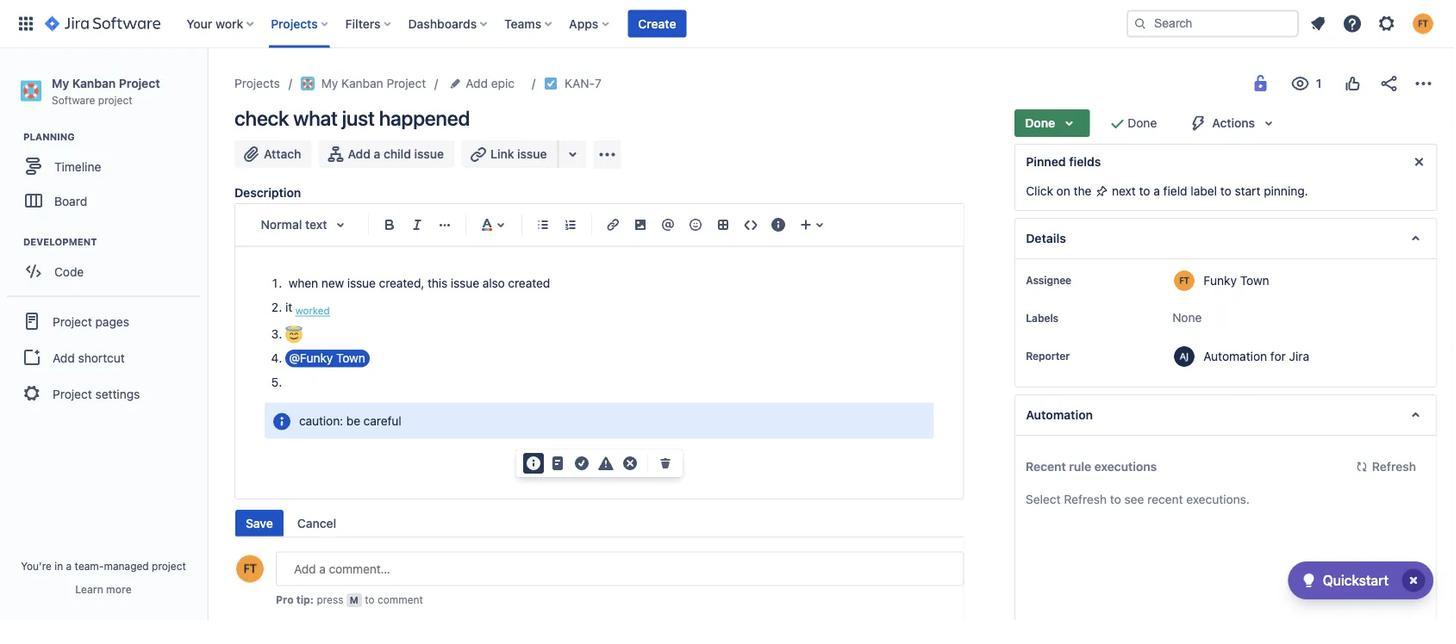 Task type: locate. For each thing, give the bounding box(es) containing it.
jira
[[1289, 349, 1309, 363]]

reporter pin to top image
[[1073, 349, 1087, 363]]

a for you're in a team-managed project
[[66, 560, 72, 572]]

add a child issue button
[[319, 141, 454, 168]]

kanban up software
[[72, 76, 116, 90]]

hide message image
[[1409, 152, 1429, 172]]

code link
[[9, 254, 198, 289]]

filters button
[[340, 10, 398, 37]]

2 horizontal spatial add
[[466, 76, 488, 91]]

labels
[[1026, 312, 1058, 324]]

details element
[[1014, 218, 1437, 259]]

project right software
[[98, 94, 132, 106]]

save button
[[235, 511, 283, 538]]

caution:
[[299, 414, 343, 428]]

projects for projects popup button
[[271, 16, 318, 31]]

board
[[54, 194, 87, 208]]

table image
[[713, 215, 734, 235]]

vote options: no one has voted for this issue yet. image
[[1342, 73, 1363, 94]]

pro
[[276, 594, 294, 606]]

error image
[[620, 453, 641, 474]]

project
[[119, 76, 160, 90], [387, 76, 426, 91], [53, 314, 92, 329], [53, 387, 92, 401]]

automation left for
[[1203, 349, 1267, 363]]

done
[[1025, 116, 1055, 130], [1127, 116, 1157, 130]]

2 done from the left
[[1127, 116, 1157, 130]]

1 horizontal spatial to
[[1139, 184, 1150, 198]]

numbered list ⌘⇧7 image
[[560, 215, 581, 235]]

1 vertical spatial projects
[[234, 76, 280, 91]]

add inside add a child issue button
[[348, 147, 371, 161]]

careful
[[364, 414, 401, 428]]

1 my from the left
[[52, 76, 69, 90]]

0 vertical spatial project
[[98, 94, 132, 106]]

kanban inside my kanban project software project
[[72, 76, 116, 90]]

planning group
[[9, 130, 206, 223]]

planning image
[[3, 127, 23, 148]]

you're
[[21, 560, 52, 572]]

cancel
[[297, 517, 336, 531]]

to left start
[[1220, 184, 1231, 198]]

done up pinned
[[1025, 116, 1055, 130]]

normal
[[261, 218, 302, 232]]

apps
[[569, 16, 599, 31]]

my for my kanban project
[[321, 76, 338, 91]]

1 horizontal spatial a
[[374, 147, 380, 161]]

town right funky at the top of the page
[[1240, 273, 1269, 287]]

add down just
[[348, 147, 371, 161]]

a
[[374, 147, 380, 161], [1153, 184, 1160, 198], [66, 560, 72, 572]]

Add a comment… field
[[276, 552, 964, 587]]

projects up my kanban project 'image'
[[271, 16, 318, 31]]

1 horizontal spatial add
[[348, 147, 371, 161]]

to right the next
[[1139, 184, 1150, 198]]

my inside my kanban project software project
[[52, 76, 69, 90]]

town for funky town
[[1240, 273, 1269, 287]]

more formatting image
[[434, 215, 455, 235]]

team-
[[75, 560, 104, 572]]

projects up check
[[234, 76, 280, 91]]

shortcut
[[78, 351, 125, 365]]

town right @funky
[[336, 351, 365, 365]]

mention image
[[658, 215, 678, 235]]

issue
[[414, 147, 444, 161], [517, 147, 547, 161], [347, 276, 376, 291], [451, 276, 479, 291]]

a left child
[[374, 147, 380, 161]]

new
[[321, 276, 344, 291]]

done up the next
[[1127, 116, 1157, 130]]

add for add shortcut
[[53, 351, 75, 365]]

2 horizontal spatial to
[[1220, 184, 1231, 198]]

projects button
[[266, 10, 335, 37]]

0 horizontal spatial add
[[53, 351, 75, 365]]

actions image
[[1413, 73, 1434, 94]]

note image
[[547, 453, 568, 474]]

project up happened
[[387, 76, 426, 91]]

funky
[[1203, 273, 1237, 287]]

link
[[491, 147, 514, 161]]

issue right link
[[517, 147, 547, 161]]

work
[[215, 16, 243, 31]]

my
[[52, 76, 69, 90], [321, 76, 338, 91]]

1 horizontal spatial automation
[[1203, 349, 1267, 363]]

jira software image
[[45, 13, 161, 34], [45, 13, 161, 34]]

emoji image
[[685, 215, 706, 235]]

0 horizontal spatial automation
[[1026, 408, 1093, 422]]

add shortcut button
[[7, 341, 200, 375]]

2 horizontal spatial a
[[1153, 184, 1160, 198]]

1 vertical spatial project
[[152, 560, 186, 572]]

add inside add shortcut button
[[53, 351, 75, 365]]

when new issue created, this issue also created
[[285, 276, 550, 291]]

activity
[[234, 586, 278, 600]]

filters
[[345, 16, 381, 31]]

warning image
[[596, 453, 616, 474]]

my up software
[[52, 76, 69, 90]]

automation down reporter
[[1026, 408, 1093, 422]]

actions button
[[1177, 109, 1289, 137]]

happened
[[379, 106, 470, 130]]

7
[[595, 76, 602, 91]]

check image
[[1299, 571, 1320, 591]]

0 horizontal spatial kanban
[[72, 76, 116, 90]]

0 horizontal spatial town
[[336, 351, 365, 365]]

my kanban project software project
[[52, 76, 160, 106]]

this
[[428, 276, 448, 291]]

it
[[285, 300, 292, 315]]

a right in
[[66, 560, 72, 572]]

automation element
[[1014, 395, 1437, 436]]

automation for jira
[[1203, 349, 1309, 363]]

2 vertical spatial a
[[66, 560, 72, 572]]

done image
[[1107, 113, 1127, 134]]

issue right child
[[414, 147, 444, 161]]

start
[[1235, 184, 1260, 198]]

project inside my kanban project software project
[[119, 76, 160, 90]]

check what just happened
[[234, 106, 470, 130]]

board link
[[9, 184, 198, 218]]

profile image of funky town image
[[236, 556, 264, 583]]

0 vertical spatial add
[[466, 76, 488, 91]]

town inside description - main content area, start typing to enter text. text field
[[336, 351, 365, 365]]

2 my from the left
[[321, 76, 338, 91]]

projects inside popup button
[[271, 16, 318, 31]]

a left field
[[1153, 184, 1160, 198]]

also
[[483, 276, 505, 291]]

dashboards button
[[403, 10, 494, 37]]

my right my kanban project 'image'
[[321, 76, 338, 91]]

dashboards
[[408, 16, 477, 31]]

add epic
[[466, 76, 515, 91]]

share image
[[1378, 73, 1399, 94]]

1 horizontal spatial kanban
[[341, 76, 383, 91]]

managed
[[104, 560, 149, 572]]

done inside done dropdown button
[[1025, 116, 1055, 130]]

1 horizontal spatial done
[[1127, 116, 1157, 130]]

field
[[1163, 184, 1187, 198]]

your
[[186, 16, 212, 31]]

:innocent: image
[[285, 326, 303, 344], [285, 326, 303, 344]]

0 vertical spatial town
[[1240, 273, 1269, 287]]

0 horizontal spatial my
[[52, 76, 69, 90]]

a inside button
[[374, 147, 380, 161]]

kanban for my kanban project software project
[[72, 76, 116, 90]]

group containing project pages
[[7, 296, 200, 418]]

menu bar
[[275, 607, 445, 621]]

0 horizontal spatial project
[[98, 94, 132, 106]]

project settings link
[[7, 375, 200, 413]]

1 vertical spatial a
[[1153, 184, 1160, 198]]

project
[[98, 94, 132, 106], [152, 560, 186, 572]]

add image, video, or file image
[[630, 215, 651, 235]]

my kanban project image
[[301, 77, 314, 91]]

1 done from the left
[[1025, 116, 1055, 130]]

code
[[54, 264, 84, 279]]

group
[[7, 296, 200, 418]]

sidebar navigation image
[[188, 69, 226, 103]]

assignee pin to top image
[[1075, 273, 1088, 287]]

1 vertical spatial add
[[348, 147, 371, 161]]

1 horizontal spatial my
[[321, 76, 338, 91]]

0 vertical spatial automation
[[1203, 349, 1267, 363]]

1 kanban from the left
[[72, 76, 116, 90]]

0 vertical spatial a
[[374, 147, 380, 161]]

project right 'managed'
[[152, 560, 186, 572]]

projects link
[[234, 73, 280, 94]]

help image
[[1342, 13, 1363, 34]]

town
[[1240, 273, 1269, 287], [336, 351, 365, 365]]

learn more button
[[75, 583, 132, 597]]

next
[[1112, 184, 1136, 198]]

project left sidebar navigation image
[[119, 76, 160, 90]]

remove image
[[655, 453, 676, 474]]

add left "shortcut"
[[53, 351, 75, 365]]

banner
[[0, 0, 1454, 48]]

to right m on the left of page
[[365, 594, 375, 606]]

1 vertical spatial automation
[[1026, 408, 1093, 422]]

on
[[1056, 184, 1070, 198]]

actions
[[1212, 116, 1255, 130]]

add
[[466, 76, 488, 91], [348, 147, 371, 161], [53, 351, 75, 365]]

epic
[[491, 76, 515, 91]]

teams button
[[499, 10, 559, 37]]

reporter
[[1026, 350, 1069, 362]]

1 vertical spatial town
[[336, 351, 365, 365]]

settings image
[[1377, 13, 1397, 34]]

2 kanban from the left
[[341, 76, 383, 91]]

pro tip: press m to comment
[[276, 594, 423, 606]]

0 horizontal spatial done
[[1025, 116, 1055, 130]]

2 vertical spatial add
[[53, 351, 75, 365]]

add inside add epic dropdown button
[[466, 76, 488, 91]]

kanban up just
[[341, 76, 383, 91]]

link issue
[[491, 147, 547, 161]]

press
[[317, 594, 343, 606]]

your profile and settings image
[[1413, 13, 1434, 34]]

project inside my kanban project software project
[[98, 94, 132, 106]]

1 horizontal spatial town
[[1240, 273, 1269, 287]]

add shortcut
[[53, 351, 125, 365]]

add left "epic"
[[466, 76, 488, 91]]

0 vertical spatial projects
[[271, 16, 318, 31]]

fields
[[1069, 155, 1101, 169]]

link issue button
[[461, 141, 559, 168]]

0 horizontal spatial a
[[66, 560, 72, 572]]

more
[[106, 584, 132, 596]]



Task type: describe. For each thing, give the bounding box(es) containing it.
label
[[1190, 184, 1217, 198]]

info panel image
[[768, 215, 789, 235]]

apps button
[[564, 10, 616, 37]]

kanban for my kanban project
[[341, 76, 383, 91]]

your work button
[[181, 10, 261, 37]]

italic ⌘i image
[[407, 215, 428, 235]]

software
[[52, 94, 95, 106]]

automation for automation for jira
[[1203, 349, 1267, 363]]

text
[[305, 218, 327, 232]]

projects for projects link
[[234, 76, 280, 91]]

planning
[[23, 132, 75, 143]]

code snippet image
[[741, 215, 761, 235]]

normal text
[[261, 218, 327, 232]]

teams
[[504, 16, 542, 31]]

Search field
[[1127, 10, 1299, 37]]

add for add epic
[[466, 76, 488, 91]]

attach button
[[234, 141, 312, 168]]

development group
[[9, 236, 206, 294]]

comment
[[378, 594, 423, 606]]

my kanban project
[[321, 76, 426, 91]]

add a child issue
[[348, 147, 444, 161]]

pages
[[95, 314, 129, 329]]

check
[[234, 106, 289, 130]]

create
[[638, 16, 676, 31]]

pinned fields
[[1026, 155, 1101, 169]]

kan-
[[565, 76, 595, 91]]

banner containing your work
[[0, 0, 1454, 48]]

primary element
[[10, 0, 1127, 48]]

appswitcher icon image
[[16, 13, 36, 34]]

timeline link
[[9, 149, 198, 184]]

cancel button
[[287, 511, 347, 538]]

my kanban project link
[[301, 73, 426, 94]]

caution: be careful
[[299, 414, 401, 428]]

@funky town
[[289, 351, 365, 365]]

click on the
[[1026, 184, 1095, 198]]

search image
[[1134, 17, 1147, 31]]

tip:
[[296, 594, 314, 606]]

@funky
[[289, 351, 333, 365]]

for
[[1270, 349, 1286, 363]]

dismiss quickstart image
[[1400, 567, 1428, 595]]

project down the add shortcut
[[53, 387, 92, 401]]

project up the add shortcut
[[53, 314, 92, 329]]

labels pin to top image
[[1062, 311, 1076, 325]]

add for add a child issue
[[348, 147, 371, 161]]

town for @funky town
[[336, 351, 365, 365]]

none
[[1172, 311, 1202, 325]]

pinned
[[1026, 155, 1066, 169]]

1 horizontal spatial project
[[152, 560, 186, 572]]

learn more
[[75, 584, 132, 596]]

your work
[[186, 16, 243, 31]]

created
[[508, 276, 550, 291]]

notifications image
[[1308, 13, 1328, 34]]

created,
[[379, 276, 424, 291]]

details
[[1026, 231, 1066, 246]]

Description - Main content area, start typing to enter text. text field
[[265, 273, 934, 470]]

quickstart button
[[1288, 562, 1434, 600]]

issue right new
[[347, 276, 376, 291]]

create button
[[628, 10, 687, 37]]

next to a field label to start pinning.
[[1108, 184, 1308, 198]]

kan-7 link
[[565, 73, 602, 94]]

a for next to a field label to start pinning.
[[1153, 184, 1160, 198]]

settings
[[95, 387, 140, 401]]

success image
[[572, 453, 592, 474]]

just
[[342, 106, 375, 130]]

what
[[293, 106, 338, 130]]

task image
[[544, 77, 558, 91]]

link image
[[603, 215, 623, 235]]

in
[[55, 560, 63, 572]]

my for my kanban project software project
[[52, 76, 69, 90]]

link web pages and more image
[[563, 144, 583, 165]]

done button
[[1014, 109, 1089, 137]]

development image
[[3, 232, 23, 253]]

be
[[346, 414, 360, 428]]

click
[[1026, 184, 1053, 198]]

issue inside link issue button
[[517, 147, 547, 161]]

kan-7
[[565, 76, 602, 91]]

0 horizontal spatial to
[[365, 594, 375, 606]]

info image
[[523, 453, 544, 474]]

panel info image
[[272, 412, 292, 432]]

worked
[[296, 305, 330, 317]]

normal text button
[[253, 206, 361, 244]]

attach
[[264, 147, 301, 161]]

bullet list ⌘⇧8 image
[[533, 215, 553, 235]]

issue inside add a child issue button
[[414, 147, 444, 161]]

timeline
[[54, 159, 101, 174]]

assignee
[[1026, 274, 1071, 286]]

learn
[[75, 584, 103, 596]]

when
[[289, 276, 318, 291]]

the
[[1073, 184, 1091, 198]]

pinning.
[[1264, 184, 1308, 198]]

automation for automation
[[1026, 408, 1093, 422]]

funky town
[[1203, 273, 1269, 287]]

project pages link
[[7, 303, 200, 341]]

quickstart
[[1323, 573, 1389, 589]]

bold ⌘b image
[[379, 215, 400, 235]]

copy link to issue image
[[598, 76, 612, 90]]

add app image
[[597, 144, 618, 165]]

child
[[384, 147, 411, 161]]

project pages
[[53, 314, 129, 329]]

issue right this
[[451, 276, 479, 291]]

project settings
[[53, 387, 140, 401]]



Task type: vqa. For each thing, say whether or not it's contained in the screenshot.
trigger
no



